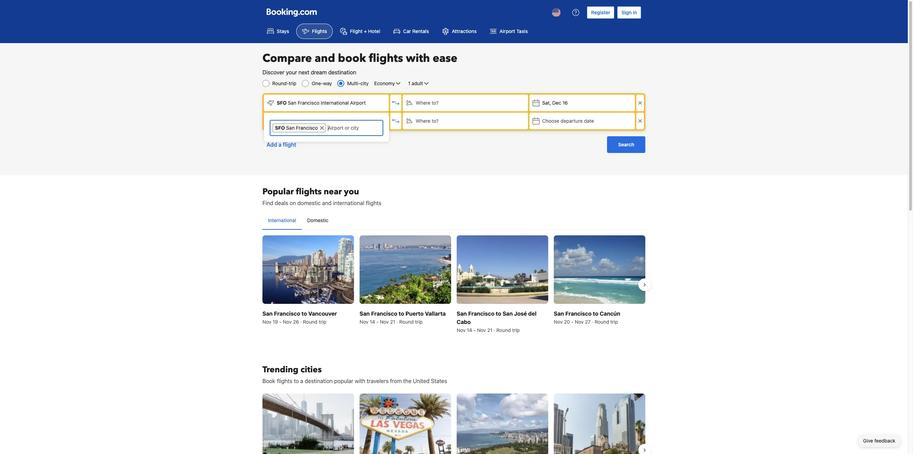Task type: describe. For each thing, give the bounding box(es) containing it.
ease
[[433, 51, 458, 66]]

domestic button
[[302, 212, 334, 230]]

· inside san francisco to puerto vallarta nov 14 - nov 21 · round trip
[[397, 319, 398, 325]]

choose
[[542, 118, 560, 124]]

popular flights near you find deals on domestic and international flights
[[263, 186, 382, 207]]

multi-city
[[347, 80, 369, 86]]

trip down your
[[289, 80, 297, 86]]

26
[[293, 319, 299, 325]]

give
[[864, 438, 874, 444]]

attractions link
[[436, 24, 483, 39]]

las vegas, united states of america image
[[360, 394, 451, 455]]

+
[[364, 28, 367, 34]]

register
[[592, 9, 611, 15]]

sat, dec 16
[[542, 100, 568, 106]]

0 horizontal spatial airport
[[350, 100, 366, 106]]

dream
[[311, 69, 327, 76]]

where to? for 1st where to? dropdown button from the bottom of the page
[[416, 118, 439, 124]]

deals
[[275, 200, 288, 207]]

date
[[584, 118, 594, 124]]

register link
[[587, 6, 615, 19]]

sign in link
[[618, 6, 642, 19]]

1 where from the top
[[416, 100, 431, 106]]

27
[[585, 319, 591, 325]]

the
[[403, 379, 412, 385]]

sfo san francisco international airport
[[277, 100, 366, 106]]

sign in
[[622, 9, 637, 15]]

flights up domestic
[[296, 186, 322, 198]]

search
[[619, 142, 635, 148]]

book
[[263, 379, 275, 385]]

next
[[299, 69, 310, 76]]

trip inside san francisco to cancún nov 20 - nov 27 · round trip
[[611, 319, 618, 325]]

san francisco to cancún image
[[554, 236, 646, 304]]

flight
[[350, 28, 363, 34]]

stays
[[277, 28, 289, 34]]

- inside san francisco to san josé del cabo nov 14 - nov 21 · round trip
[[474, 328, 476, 334]]

car rentals link
[[388, 24, 435, 39]]

sat,
[[542, 100, 551, 106]]

international button
[[263, 212, 302, 230]]

you
[[344, 186, 359, 198]]

discover
[[263, 69, 285, 76]]

san francisco to san josé del cabo nov 14 - nov 21 · round trip
[[457, 311, 537, 334]]

and inside popular flights near you find deals on domestic and international flights
[[322, 200, 332, 207]]

san francisco to san josé del cabo image
[[457, 236, 549, 304]]

one-way
[[312, 80, 332, 86]]

trip inside san francisco to puerto vallarta nov 14 - nov 21 · round trip
[[415, 319, 423, 325]]

one-
[[312, 80, 323, 86]]

- inside 'san francisco to vancouver nov 19 - nov 26 · round trip'
[[279, 319, 282, 325]]

feedback
[[875, 438, 896, 444]]

sat, dec 16 button
[[530, 95, 635, 111]]

1 adult
[[408, 80, 423, 86]]

book
[[338, 51, 366, 66]]

· inside san francisco to cancún nov 20 - nov 27 · round trip
[[592, 319, 594, 325]]

sfo for sfo san francisco international airport
[[277, 100, 287, 106]]

on
[[290, 200, 296, 207]]

san francisco to vancouver image
[[263, 236, 354, 304]]

· inside san francisco to san josé del cabo nov 14 - nov 21 · round trip
[[494, 328, 495, 334]]

economy
[[374, 80, 395, 86]]

taxis
[[517, 28, 528, 34]]

round inside san francisco to cancún nov 20 - nov 27 · round trip
[[595, 319, 609, 325]]

round-trip
[[272, 80, 297, 86]]

car
[[403, 28, 411, 34]]

international inside button
[[268, 218, 296, 224]]

domestic
[[298, 200, 321, 207]]

puerto
[[406, 311, 424, 317]]

choose departure date
[[542, 118, 594, 124]]

19
[[273, 319, 278, 325]]

2 region from the top
[[257, 392, 651, 455]]

and inside compare and book flights with ease discover your next dream destination
[[315, 51, 335, 66]]

21 inside san francisco to san josé del cabo nov 14 - nov 21 · round trip
[[488, 328, 493, 334]]

region containing san francisco to vancouver
[[257, 233, 651, 337]]

trending
[[263, 365, 299, 376]]

add
[[267, 142, 277, 148]]

new york, united states of america image
[[263, 394, 354, 455]]

attractions
[[452, 28, 477, 34]]

san inside san francisco to puerto vallarta nov 14 - nov 21 · round trip
[[360, 311, 370, 317]]

in
[[633, 9, 637, 15]]

dec
[[553, 100, 562, 106]]

compare
[[263, 51, 312, 66]]

travelers
[[367, 379, 389, 385]]

give feedback button
[[858, 435, 901, 448]]

21 inside san francisco to puerto vallarta nov 14 - nov 21 · round trip
[[390, 319, 395, 325]]

cabo
[[457, 319, 471, 326]]

a inside add a flight button
[[279, 142, 282, 148]]

flight
[[283, 142, 296, 148]]

give feedback
[[864, 438, 896, 444]]

hotel
[[368, 28, 380, 34]]

flights inside trending cities book flights to a destination popular with travelers from the united states
[[277, 379, 293, 385]]

1 adult button
[[408, 79, 431, 88]]

- inside san francisco to cancún nov 20 - nov 27 · round trip
[[572, 319, 574, 325]]



Task type: locate. For each thing, give the bounding box(es) containing it.
0 horizontal spatial international
[[268, 218, 296, 224]]

francisco left puerto
[[371, 311, 398, 317]]

booking.com logo image
[[267, 8, 317, 17], [267, 8, 317, 17]]

1 vertical spatial region
[[257, 392, 651, 455]]

flights
[[312, 28, 327, 34]]

0 vertical spatial to?
[[432, 100, 439, 106]]

where
[[416, 100, 431, 106], [416, 118, 431, 124]]

0 vertical spatial airport
[[500, 28, 515, 34]]

destination down cities
[[305, 379, 333, 385]]

0 vertical spatial 21
[[390, 319, 395, 325]]

and down near
[[322, 200, 332, 207]]

states
[[431, 379, 447, 385]]

to
[[302, 311, 307, 317], [399, 311, 404, 317], [496, 311, 502, 317], [593, 311, 599, 317], [294, 379, 299, 385]]

0 vertical spatial where to? button
[[403, 95, 528, 111]]

0 vertical spatial 14
[[370, 319, 375, 325]]

1 region from the top
[[257, 233, 651, 337]]

to for cancún
[[593, 311, 599, 317]]

0 vertical spatial a
[[279, 142, 282, 148]]

0 vertical spatial sfo
[[277, 100, 287, 106]]

san
[[288, 100, 296, 106], [286, 125, 295, 131], [263, 311, 273, 317], [360, 311, 370, 317], [457, 311, 467, 317], [503, 311, 513, 317], [554, 311, 564, 317]]

1 vertical spatial a
[[300, 379, 303, 385]]

add a flight button
[[263, 137, 301, 153]]

adult
[[412, 80, 423, 86]]

francisco for san francisco to cancún
[[566, 311, 592, 317]]

flights link
[[297, 24, 333, 39]]

international
[[321, 100, 349, 106], [268, 218, 296, 224]]

with inside trending cities book flights to a destination popular with travelers from the united states
[[355, 379, 366, 385]]

flights right "international"
[[366, 200, 382, 207]]

1 horizontal spatial international
[[321, 100, 349, 106]]

airport taxis link
[[484, 24, 534, 39]]

-
[[279, 319, 282, 325], [377, 319, 379, 325], [572, 319, 574, 325], [474, 328, 476, 334]]

flights up economy
[[369, 51, 403, 66]]

international down "way"
[[321, 100, 349, 106]]

trending cities book flights to a destination popular with travelers from the united states
[[263, 365, 447, 385]]

20
[[564, 319, 570, 325]]

trip down puerto
[[415, 319, 423, 325]]

sfo down round-
[[277, 100, 287, 106]]

1 vertical spatial where to? button
[[403, 113, 528, 130]]

1 vertical spatial destination
[[305, 379, 333, 385]]

2 where to? button from the top
[[403, 113, 528, 130]]

airport
[[500, 28, 515, 34], [350, 100, 366, 106]]

vancouver
[[309, 311, 337, 317]]

1 where to? from the top
[[416, 100, 439, 106]]

trip inside 'san francisco to vancouver nov 19 - nov 26 · round trip'
[[319, 319, 326, 325]]

international
[[333, 200, 365, 207]]

add a flight
[[267, 142, 296, 148]]

tab list
[[263, 212, 646, 231]]

rentals
[[413, 28, 429, 34]]

francisco up '26'
[[274, 311, 300, 317]]

2 to? from the top
[[432, 118, 439, 124]]

1 vertical spatial and
[[322, 200, 332, 207]]

departure
[[561, 118, 583, 124]]

to left puerto
[[399, 311, 404, 317]]

1
[[408, 80, 411, 86]]

airport inside 'airport taxis' link
[[500, 28, 515, 34]]

trip down vancouver
[[319, 319, 326, 325]]

your
[[286, 69, 297, 76]]

san inside 'san francisco to vancouver nov 19 - nov 26 · round trip'
[[263, 311, 273, 317]]

san francisco to puerto vallarta image
[[360, 236, 451, 304]]

· inside 'san francisco to vancouver nov 19 - nov 26 · round trip'
[[300, 319, 302, 325]]

san francisco to puerto vallarta nov 14 - nov 21 · round trip
[[360, 311, 446, 325]]

trip down josé
[[512, 328, 520, 334]]

francisco up cabo
[[468, 311, 495, 317]]

francisco for san francisco to vancouver
[[274, 311, 300, 317]]

sfo for sfo san francisco
[[275, 125, 285, 131]]

and
[[315, 51, 335, 66], [322, 200, 332, 207]]

popular
[[334, 379, 354, 385]]

round-
[[272, 80, 289, 86]]

cities
[[301, 365, 322, 376]]

to left josé
[[496, 311, 502, 317]]

16
[[563, 100, 568, 106]]

0 vertical spatial international
[[321, 100, 349, 106]]

with inside compare and book flights with ease discover your next dream destination
[[406, 51, 430, 66]]

francisco up 'flight'
[[296, 125, 318, 131]]

round inside san francisco to puerto vallarta nov 14 - nov 21 · round trip
[[400, 319, 414, 325]]

and up dream at left
[[315, 51, 335, 66]]

francisco down one-
[[298, 100, 320, 106]]

to left cancún on the bottom of the page
[[593, 311, 599, 317]]

with
[[406, 51, 430, 66], [355, 379, 366, 385]]

to for vancouver
[[302, 311, 307, 317]]

francisco for san francisco to puerto vallarta
[[371, 311, 398, 317]]

1 where to? button from the top
[[403, 95, 528, 111]]

vallarta
[[425, 311, 446, 317]]

1 vertical spatial where to?
[[416, 118, 439, 124]]

francisco inside san francisco to san josé del cabo nov 14 - nov 21 · round trip
[[468, 311, 495, 317]]

domestic
[[307, 218, 329, 224]]

way
[[323, 80, 332, 86]]

to inside san francisco to san josé del cabo nov 14 - nov 21 · round trip
[[496, 311, 502, 317]]

1 vertical spatial sfo
[[275, 125, 285, 131]]

francisco inside san francisco to cancún nov 20 - nov 27 · round trip
[[566, 311, 592, 317]]

1 vertical spatial 14
[[467, 328, 472, 334]]

flight + hotel link
[[335, 24, 386, 39]]

a down cities
[[300, 379, 303, 385]]

cancún
[[600, 311, 621, 317]]

2 where from the top
[[416, 118, 431, 124]]

- inside san francisco to puerto vallarta nov 14 - nov 21 · round trip
[[377, 319, 379, 325]]

popular
[[263, 186, 294, 198]]

round
[[303, 319, 318, 325], [400, 319, 414, 325], [595, 319, 609, 325], [497, 328, 511, 334]]

car rentals
[[403, 28, 429, 34]]

a right add
[[279, 142, 282, 148]]

where to? for second where to? dropdown button from the bottom
[[416, 100, 439, 106]]

sfo san francisco
[[275, 125, 318, 131]]

francisco inside 'san francisco to vancouver nov 19 - nov 26 · round trip'
[[274, 311, 300, 317]]

0 vertical spatial where to?
[[416, 100, 439, 106]]

0 horizontal spatial 21
[[390, 319, 395, 325]]

flight + hotel
[[350, 28, 380, 34]]

0 horizontal spatial 14
[[370, 319, 375, 325]]

honolulu, united states of america image
[[457, 394, 549, 455]]

round inside san francisco to san josé del cabo nov 14 - nov 21 · round trip
[[497, 328, 511, 334]]

sfo
[[277, 100, 287, 106], [275, 125, 285, 131]]

1 vertical spatial to?
[[432, 118, 439, 124]]

from
[[390, 379, 402, 385]]

san francisco to cancún nov 20 - nov 27 · round trip
[[554, 311, 621, 325]]

Airport or city text field
[[327, 124, 381, 133]]

francisco up 27
[[566, 311, 592, 317]]

1 horizontal spatial airport
[[500, 28, 515, 34]]

1 horizontal spatial 14
[[467, 328, 472, 334]]

0 horizontal spatial a
[[279, 142, 282, 148]]

1 horizontal spatial 21
[[488, 328, 493, 334]]

a inside trending cities book flights to a destination popular with travelers from the united states
[[300, 379, 303, 385]]

to down trending
[[294, 379, 299, 385]]

to left vancouver
[[302, 311, 307, 317]]

0 vertical spatial region
[[257, 233, 651, 337]]

choose departure date button
[[530, 113, 635, 130]]

region
[[257, 233, 651, 337], [257, 392, 651, 455]]

nov
[[263, 319, 272, 325], [283, 319, 292, 325], [360, 319, 369, 325], [380, 319, 389, 325], [554, 319, 563, 325], [575, 319, 584, 325], [457, 328, 466, 334], [477, 328, 486, 334]]

search button
[[607, 137, 646, 153]]

to inside trending cities book flights to a destination popular with travelers from the united states
[[294, 379, 299, 385]]

near
[[324, 186, 342, 198]]

round inside 'san francisco to vancouver nov 19 - nov 26 · round trip'
[[303, 319, 318, 325]]

with right popular
[[355, 379, 366, 385]]

san inside san francisco to cancún nov 20 - nov 27 · round trip
[[554, 311, 564, 317]]

francisco inside san francisco to puerto vallarta nov 14 - nov 21 · round trip
[[371, 311, 398, 317]]

1 vertical spatial airport
[[350, 100, 366, 106]]

find
[[263, 200, 273, 207]]

0 vertical spatial destination
[[328, 69, 356, 76]]

1 vertical spatial with
[[355, 379, 366, 385]]

stays link
[[261, 24, 295, 39]]

international down the deals
[[268, 218, 296, 224]]

with up adult
[[406, 51, 430, 66]]

airport taxis
[[500, 28, 528, 34]]

flights inside compare and book flights with ease discover your next dream destination
[[369, 51, 403, 66]]

trip inside san francisco to san josé del cabo nov 14 - nov 21 · round trip
[[512, 328, 520, 334]]

destination
[[328, 69, 356, 76], [305, 379, 333, 385]]

francisco for san francisco to san josé del cabo
[[468, 311, 495, 317]]

airport left taxis
[[500, 28, 515, 34]]

destination up multi-
[[328, 69, 356, 76]]

14 inside san francisco to puerto vallarta nov 14 - nov 21 · round trip
[[370, 319, 375, 325]]

destination inside trending cities book flights to a destination popular with travelers from the united states
[[305, 379, 333, 385]]

2 where to? from the top
[[416, 118, 439, 124]]

trip down cancún on the bottom of the page
[[611, 319, 618, 325]]

los angeles, united states of america image
[[554, 394, 646, 455]]

sfo up add a flight button
[[275, 125, 285, 131]]

san francisco to vancouver nov 19 - nov 26 · round trip
[[263, 311, 337, 325]]

where to? button
[[403, 95, 528, 111], [403, 113, 528, 130]]

0 horizontal spatial with
[[355, 379, 366, 385]]

a
[[279, 142, 282, 148], [300, 379, 303, 385]]

multi-
[[347, 80, 361, 86]]

del
[[529, 311, 537, 317]]

14 inside san francisco to san josé del cabo nov 14 - nov 21 · round trip
[[467, 328, 472, 334]]

1 vertical spatial international
[[268, 218, 296, 224]]

tab list containing international
[[263, 212, 646, 231]]

1 to? from the top
[[432, 100, 439, 106]]

to inside san francisco to cancún nov 20 - nov 27 · round trip
[[593, 311, 599, 317]]

0 vertical spatial where
[[416, 100, 431, 106]]

to for puerto
[[399, 311, 404, 317]]

1 vertical spatial where
[[416, 118, 431, 124]]

united
[[413, 379, 430, 385]]

to for san
[[496, 311, 502, 317]]

to?
[[432, 100, 439, 106], [432, 118, 439, 124]]

0 vertical spatial with
[[406, 51, 430, 66]]

14
[[370, 319, 375, 325], [467, 328, 472, 334]]

airport down multi-city
[[350, 100, 366, 106]]

flights down trending
[[277, 379, 293, 385]]

1 vertical spatial 21
[[488, 328, 493, 334]]

to inside san francisco to puerto vallarta nov 14 - nov 21 · round trip
[[399, 311, 404, 317]]

0 vertical spatial and
[[315, 51, 335, 66]]

1 horizontal spatial a
[[300, 379, 303, 385]]

to inside 'san francisco to vancouver nov 19 - nov 26 · round trip'
[[302, 311, 307, 317]]

city
[[361, 80, 369, 86]]

compare and book flights with ease discover your next dream destination
[[263, 51, 458, 76]]

destination inside compare and book flights with ease discover your next dream destination
[[328, 69, 356, 76]]

1 horizontal spatial with
[[406, 51, 430, 66]]

where to?
[[416, 100, 439, 106], [416, 118, 439, 124]]



Task type: vqa. For each thing, say whether or not it's contained in the screenshot.
ROUND-TRIP
yes



